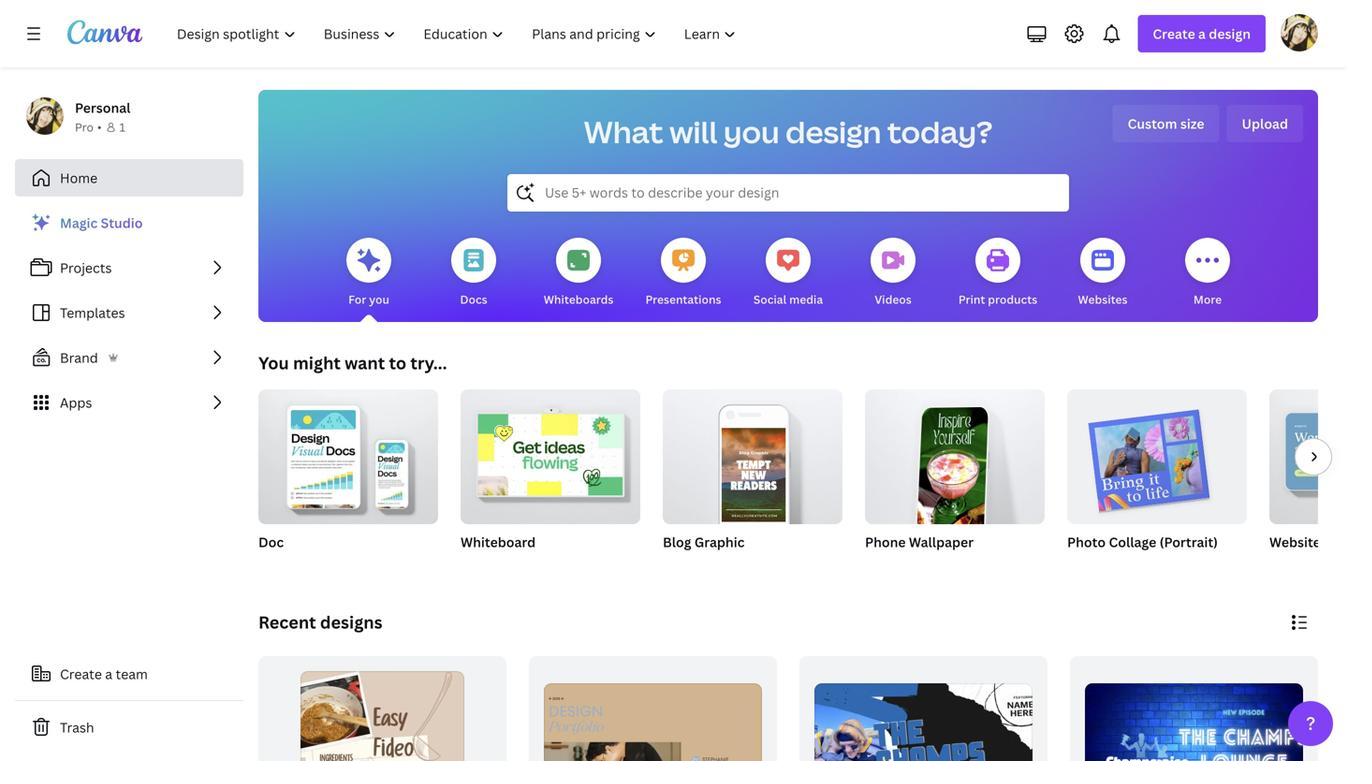 Task type: describe. For each thing, give the bounding box(es) containing it.
apps
[[60, 394, 92, 412]]

custom size
[[1128, 115, 1205, 133]]

docs button
[[451, 225, 496, 322]]

pro •
[[75, 119, 102, 135]]

social media button
[[754, 225, 823, 322]]

photo collage (portrait)
[[1068, 533, 1218, 551]]

blog graphic
[[663, 533, 745, 551]]

for
[[348, 292, 366, 307]]

size
[[1181, 115, 1205, 133]]

whiteboards
[[544, 292, 614, 307]]

wallpaper
[[909, 533, 974, 551]]

collage
[[1109, 533, 1157, 551]]

social
[[754, 292, 787, 307]]

videos button
[[871, 225, 916, 322]]

upload button
[[1227, 105, 1304, 142]]

will
[[670, 111, 718, 152]]

phone wallpaper group
[[865, 382, 1045, 575]]

you
[[258, 352, 289, 375]]

group for phone wallpaper
[[865, 382, 1045, 535]]

home link
[[15, 159, 243, 197]]

presentations
[[646, 292, 722, 307]]

recent designs
[[258, 611, 383, 634]]

media
[[790, 292, 823, 307]]

videos
[[875, 292, 912, 307]]

Search search field
[[545, 175, 1032, 211]]

design inside dropdown button
[[1209, 25, 1251, 43]]

a for team
[[105, 665, 112, 683]]

create for create a design
[[1153, 25, 1196, 43]]

want
[[345, 352, 385, 375]]

pro
[[75, 119, 94, 135]]

designs
[[320, 611, 383, 634]]

apps link
[[15, 384, 243, 421]]

photo
[[1068, 533, 1106, 551]]

team
[[116, 665, 148, 683]]

•
[[97, 119, 102, 135]]

1 horizontal spatial you
[[724, 111, 780, 152]]

graphic
[[695, 533, 745, 551]]

doc
[[258, 533, 284, 551]]

for you
[[348, 292, 389, 307]]

group for whiteboard
[[461, 382, 641, 524]]

for you button
[[347, 225, 391, 322]]

print products button
[[959, 225, 1038, 322]]

create a team
[[60, 665, 148, 683]]

brand link
[[15, 339, 243, 376]]

phone
[[865, 533, 906, 551]]

photo collage (portrait) group
[[1068, 382, 1247, 575]]

magic studio link
[[15, 204, 243, 242]]

you might want to try...
[[258, 352, 447, 375]]

studio
[[101, 214, 143, 232]]

1 vertical spatial design
[[786, 111, 882, 152]]

blog
[[663, 533, 692, 551]]

group for doc
[[258, 382, 438, 524]]

websites
[[1078, 292, 1128, 307]]

whiteboard group
[[461, 382, 641, 575]]

(portrait)
[[1160, 533, 1218, 551]]

custom
[[1128, 115, 1178, 133]]

home
[[60, 169, 98, 187]]

brand
[[60, 349, 98, 367]]



Task type: vqa. For each thing, say whether or not it's contained in the screenshot.
Triadic colors image
no



Task type: locate. For each thing, give the bounding box(es) containing it.
what will you design today?
[[584, 111, 993, 152]]

a up size in the top right of the page
[[1199, 25, 1206, 43]]

create for create a team
[[60, 665, 102, 683]]

trash link
[[15, 709, 243, 746]]

create a design button
[[1138, 15, 1266, 52]]

a left team at the bottom left of page
[[105, 665, 112, 683]]

doc group
[[258, 382, 438, 575]]

today?
[[888, 111, 993, 152]]

you right the will
[[724, 111, 780, 152]]

1 horizontal spatial a
[[1199, 25, 1206, 43]]

phone wallpaper
[[865, 533, 974, 551]]

recent
[[258, 611, 316, 634]]

0 vertical spatial you
[[724, 111, 780, 152]]

a inside the create a design dropdown button
[[1199, 25, 1206, 43]]

top level navigation element
[[165, 15, 752, 52]]

group for website
[[1270, 390, 1349, 524]]

custom size button
[[1113, 105, 1220, 142]]

create
[[1153, 25, 1196, 43], [60, 665, 102, 683]]

templates
[[60, 304, 125, 322]]

whiteboards button
[[544, 225, 614, 322]]

0 horizontal spatial a
[[105, 665, 112, 683]]

1 vertical spatial create
[[60, 665, 102, 683]]

magic studio
[[60, 214, 143, 232]]

websites button
[[1078, 225, 1128, 322]]

0 horizontal spatial create
[[60, 665, 102, 683]]

you inside button
[[369, 292, 389, 307]]

try...
[[411, 352, 447, 375]]

a inside create a team button
[[105, 665, 112, 683]]

products
[[988, 292, 1038, 307]]

magic
[[60, 214, 98, 232]]

create a design
[[1153, 25, 1251, 43]]

what
[[584, 111, 664, 152]]

1 vertical spatial you
[[369, 292, 389, 307]]

website
[[1270, 533, 1321, 551]]

you
[[724, 111, 780, 152], [369, 292, 389, 307]]

design up search search field
[[786, 111, 882, 152]]

1 horizontal spatial design
[[1209, 25, 1251, 43]]

create left team at the bottom left of page
[[60, 665, 102, 683]]

create inside button
[[60, 665, 102, 683]]

upload
[[1242, 115, 1289, 133]]

design left stephanie aranda image
[[1209, 25, 1251, 43]]

0 horizontal spatial you
[[369, 292, 389, 307]]

print
[[959, 292, 986, 307]]

list containing magic studio
[[15, 204, 243, 421]]

create up custom size
[[1153, 25, 1196, 43]]

create inside dropdown button
[[1153, 25, 1196, 43]]

0 vertical spatial design
[[1209, 25, 1251, 43]]

blog graphic group
[[663, 382, 843, 575]]

print products
[[959, 292, 1038, 307]]

a
[[1199, 25, 1206, 43], [105, 665, 112, 683]]

social media
[[754, 292, 823, 307]]

1
[[119, 119, 125, 135]]

trash
[[60, 719, 94, 737]]

more
[[1194, 292, 1222, 307]]

0 vertical spatial create
[[1153, 25, 1196, 43]]

projects
[[60, 259, 112, 277]]

whiteboard
[[461, 533, 536, 551]]

a for design
[[1199, 25, 1206, 43]]

stephanie aranda image
[[1281, 14, 1319, 51]]

group
[[258, 382, 438, 524], [461, 382, 641, 524], [663, 382, 843, 524], [865, 382, 1045, 535], [1068, 382, 1247, 524], [1270, 390, 1349, 524]]

templates link
[[15, 294, 243, 332]]

you right for
[[369, 292, 389, 307]]

design
[[1209, 25, 1251, 43], [786, 111, 882, 152]]

list
[[15, 204, 243, 421]]

might
[[293, 352, 341, 375]]

personal
[[75, 99, 131, 117]]

1 horizontal spatial create
[[1153, 25, 1196, 43]]

docs
[[460, 292, 488, 307]]

create a team button
[[15, 656, 243, 693]]

1 vertical spatial a
[[105, 665, 112, 683]]

presentations button
[[646, 225, 722, 322]]

more button
[[1186, 225, 1231, 322]]

projects link
[[15, 249, 243, 287]]

website group
[[1270, 390, 1349, 575]]

0 horizontal spatial design
[[786, 111, 882, 152]]

0 vertical spatial a
[[1199, 25, 1206, 43]]

to
[[389, 352, 407, 375]]

None search field
[[508, 174, 1069, 212]]



